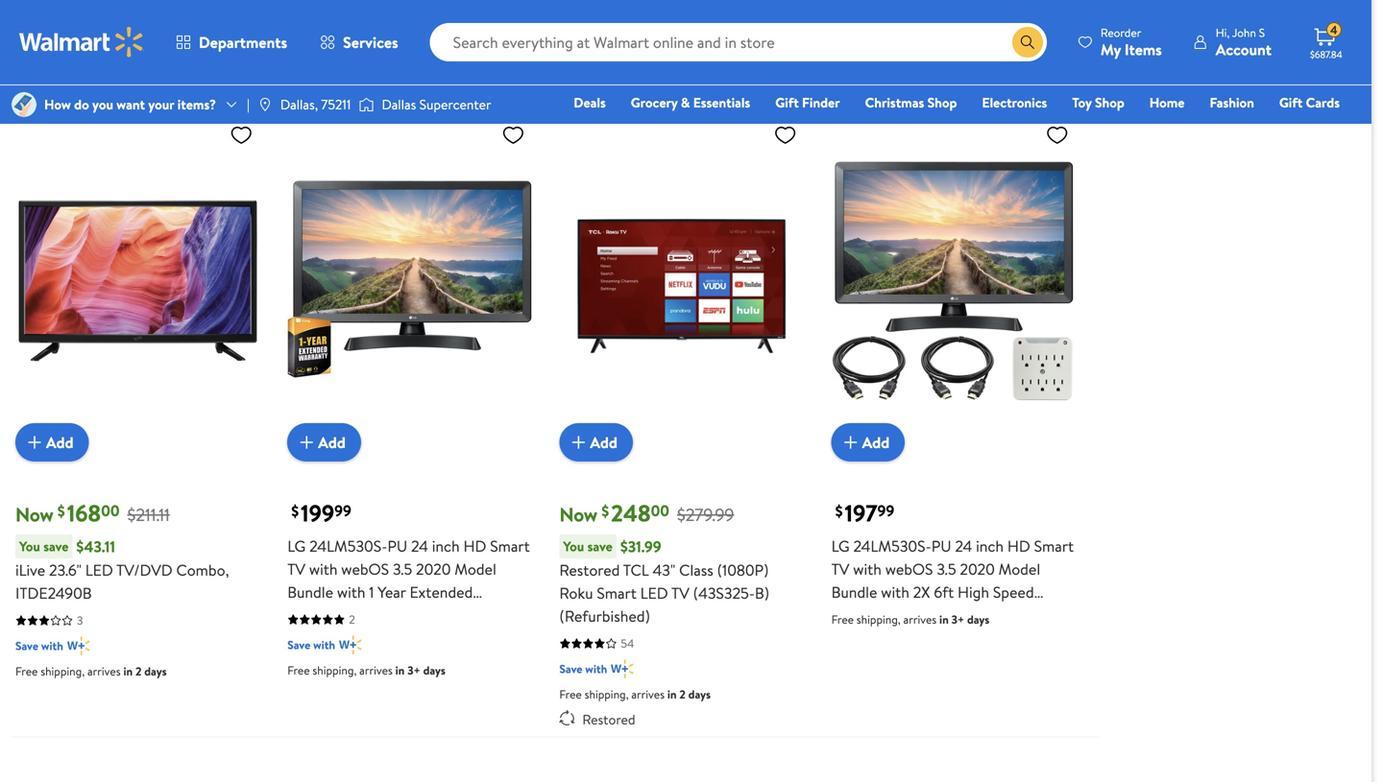 Task type: describe. For each thing, give the bounding box(es) containing it.
surge
[[831, 628, 870, 649]]

bundle for 197
[[831, 582, 877, 603]]

$279.99
[[677, 504, 734, 528]]

add to cart image for $279.99
[[567, 431, 590, 454]]

walmart plus image
[[339, 636, 362, 655]]

free left adapter
[[831, 612, 854, 628]]

arrives inside the save with free shipping, arrives in 2 days
[[1176, 52, 1209, 68]]

dallas, 75211
[[280, 95, 351, 114]]

model for 197
[[999, 559, 1041, 580]]

99 for 199
[[334, 500, 351, 522]]

gift cards link
[[1271, 92, 1349, 113]]

24" inside lg 24lm530s-pu 24 inch hd smart tv with webos 3.5 2020 model bundle with 1 year extended warranty(24lm530s 24lm530 24" tv)
[[497, 605, 520, 626]]

2020 for 199
[[416, 559, 451, 580]]

lg 24lm530s-pu 24 inch hd smart tv with webos 3.5 2020 model bundle with 1 year extended warranty(24lm530s 24lm530 24" tv)
[[287, 536, 530, 649]]

add to favorites list, ilive 23.6" led tv/dvd combo, itde2490b image
[[230, 123, 253, 147]]

$ inside $ 199 99
[[291, 501, 299, 522]]

$211.11
[[127, 504, 170, 528]]

free inside the save with free shipping, arrives in 2 days
[[1104, 52, 1126, 68]]

gift for cards
[[1279, 93, 1303, 112]]

john
[[1232, 24, 1256, 41]]

extended
[[410, 582, 473, 603]]

fashion link
[[1201, 92, 1263, 113]]

lg for 199
[[287, 536, 306, 557]]

hdmi
[[831, 605, 872, 626]]

75211
[[321, 95, 351, 114]]

shop for christmas shop
[[928, 93, 957, 112]]

grocery & essentials
[[631, 93, 750, 112]]

24lm530s- for 197
[[854, 536, 932, 557]]

now for 248
[[559, 501, 598, 528]]

$ 199 99
[[291, 498, 351, 530]]

high
[[958, 582, 989, 603]]

24lm530 inside lg 24lm530s-pu 24 inch hd smart tv with webos 3.5 2020 model bundle with 1 year extended warranty(24lm530s 24lm530 24" tv)
[[430, 605, 494, 626]]

want
[[116, 95, 145, 114]]

43"
[[653, 560, 676, 581]]

do
[[74, 95, 89, 114]]

restored inside you save $31.99 restored tcl 43" class (1080p) roku smart led tv (43s325-b) (refurbished)
[[559, 560, 620, 581]]

deals
[[574, 93, 606, 112]]

services button
[[304, 19, 415, 65]]

pu for 199
[[387, 536, 407, 557]]

save for walmart plus image related to 248
[[559, 661, 583, 678]]

warranty(24lm530s
[[287, 605, 426, 626]]

24lm530s- for 199
[[309, 536, 387, 557]]

$ 197 99
[[835, 498, 895, 530]]

tcl
[[623, 560, 649, 581]]

24 for 197
[[955, 536, 972, 557]]

registry
[[1119, 120, 1168, 139]]

1
[[369, 582, 374, 603]]

save for ilive
[[43, 537, 69, 556]]

2x
[[913, 582, 930, 603]]

inch for 197
[[976, 536, 1004, 557]]

add to favorites list, restored tcl 43" class (1080p) roku smart led tv (43s325-b) (refurbished) image
[[774, 123, 797, 147]]

restored tcl 43" class (1080p) roku smart led tv (43s325-b) (refurbished) image
[[559, 115, 805, 447]]

one debit link
[[1184, 119, 1266, 140]]

model for 199
[[455, 559, 496, 580]]

save with for 248
[[559, 661, 607, 678]]

b)
[[755, 583, 769, 604]]

199
[[301, 498, 334, 530]]

free shipping, arrives in 2 days for 168
[[15, 664, 167, 680]]

now $ 248 00 $279.99
[[559, 498, 734, 530]]

combo,
[[176, 560, 229, 581]]

christmas shop
[[865, 93, 957, 112]]

grocery & essentials link
[[622, 92, 759, 113]]

walmart+
[[1283, 120, 1340, 139]]

free down (refurbished)
[[559, 687, 582, 703]]

tv) inside lg 24lm530s-pu 24 inch hd smart tv with webos 3.5 2020 model bundle with 1 year extended warranty(24lm530s 24lm530 24" tv)
[[287, 628, 311, 649]]

smart for 199
[[490, 536, 530, 557]]

lg for 197
[[831, 536, 850, 557]]

save for walmart plus image related to 168
[[15, 638, 38, 655]]

free shipping, arrives in 2 days for 248
[[559, 687, 711, 703]]

year
[[378, 582, 406, 603]]

save for walmart plus icon
[[287, 637, 311, 654]]

add button for 197
[[831, 424, 905, 462]]

pu for 197
[[932, 536, 952, 557]]

you for ilive
[[19, 537, 40, 556]]

add for 199
[[318, 432, 346, 453]]

tomorrow
[[395, 18, 445, 34]]

$687.84
[[1310, 48, 1343, 61]]

(1080p)
[[717, 560, 769, 581]]

dallas,
[[280, 95, 318, 114]]

toy shop link
[[1064, 92, 1133, 113]]

1 vertical spatial free shipping, arrives in 3+ days
[[287, 663, 446, 679]]

now for 168
[[15, 501, 54, 528]]

shipping, down 3 at the bottom of the page
[[41, 664, 85, 680]]

free down warranty(24lm530s
[[287, 663, 310, 679]]

you save $31.99 restored tcl 43" class (1080p) roku smart led tv (43s325-b) (refurbished)
[[559, 536, 769, 627]]

smart for 197
[[1034, 536, 1074, 557]]

smart inside you save $31.99 restored tcl 43" class (1080p) roku smart led tv (43s325-b) (refurbished)
[[597, 583, 637, 604]]

items
[[1125, 39, 1162, 60]]

shipping, down 54
[[585, 687, 629, 703]]

with down (refurbished)
[[585, 661, 607, 678]]

electronics
[[982, 93, 1047, 112]]

shipping, down walmart plus icon
[[313, 663, 357, 679]]

197
[[845, 498, 878, 530]]

shipping, inside the save with free shipping, arrives in 2 days
[[1129, 52, 1173, 68]]

reorder my items
[[1101, 24, 1162, 60]]

walmart+ link
[[1274, 119, 1349, 140]]

now $ 168 00 $211.11
[[15, 498, 170, 530]]

reorder
[[1101, 24, 1141, 41]]

lg 24lm530s-pu 24 inch hd smart tv with webos 3.5 2020 model bundle with 2x 6ft high speed hdmi cable+surgepro 6-outlet surge adapter with night light(24lm530s 24lm530 24" tv) image
[[831, 115, 1077, 447]]

account
[[1216, 39, 1272, 60]]

in inside the save with free shipping, arrives in 2 days
[[1212, 52, 1221, 68]]

(43s325-
[[693, 583, 755, 604]]

class
[[679, 560, 714, 581]]

168
[[67, 498, 101, 530]]

one
[[1193, 120, 1222, 139]]

grocery
[[631, 93, 678, 112]]

0 horizontal spatial 3+
[[407, 663, 420, 679]]

electronics link
[[973, 92, 1056, 113]]

with inside the save with free shipping, arrives in 2 days
[[1129, 26, 1151, 43]]

departments
[[199, 32, 287, 53]]

itde2490b
[[15, 583, 92, 604]]

dallas
[[382, 95, 416, 114]]

3
[[77, 613, 83, 629]]

led inside you save $43.11 ilive 23.6" led tv/dvd combo, itde2490b
[[85, 560, 113, 581]]

gift finder
[[775, 93, 840, 112]]

1 horizontal spatial 3+
[[952, 612, 965, 628]]

shipping, up light(24lm530s at the bottom
[[857, 612, 901, 628]]

1 vertical spatial restored
[[583, 711, 635, 730]]

&
[[681, 93, 690, 112]]



Task type: locate. For each thing, give the bounding box(es) containing it.
1 vertical spatial tv)
[[1039, 651, 1063, 672]]

lg inside lg 24lm530s-pu 24 inch hd smart tv with webos 3.5 2020 model bundle with 1 year extended warranty(24lm530s 24lm530 24" tv)
[[287, 536, 306, 557]]

1 horizontal spatial 3.5
[[937, 559, 956, 580]]

3.5 up 6ft
[[937, 559, 956, 580]]

1 horizontal spatial 2020
[[960, 559, 995, 580]]

24lm530s-
[[309, 536, 387, 557], [854, 536, 932, 557]]

ilive
[[15, 560, 45, 581]]

add to favorites list, lg 24lm530s-pu 24 inch hd smart tv with webos 3.5 2020 model bundle with 2x 6ft high speed hdmi cable+surgepro 6-outlet surge adapter with night light(24lm530s 24lm530 24" tv) image
[[1046, 123, 1069, 147]]

3 add from the left
[[590, 432, 618, 453]]

add up $ 199 99
[[318, 432, 346, 453]]

shipping, up 75211
[[313, 18, 357, 34]]

you up 'ilive'
[[19, 537, 40, 556]]

save
[[43, 537, 69, 556], [588, 537, 613, 556]]

1 horizontal spatial save with
[[287, 637, 335, 654]]

walmart plus image down 54
[[611, 660, 634, 679]]

2 shop from the left
[[1095, 93, 1125, 112]]

with down itde2490b
[[41, 638, 63, 655]]

2 horizontal spatial save with
[[559, 661, 607, 678]]

2 horizontal spatial smart
[[1034, 536, 1074, 557]]

you inside you save $31.99 restored tcl 43" class (1080p) roku smart led tv (43s325-b) (refurbished)
[[563, 537, 584, 556]]

walmart plus image down 3 at the bottom of the page
[[67, 637, 90, 656]]

00 inside the 'now $ 248 00 $279.99'
[[651, 500, 669, 522]]

1 horizontal spatial smart
[[597, 583, 637, 604]]

walmart plus image for 248
[[611, 660, 634, 679]]

hd up extended
[[463, 536, 486, 557]]

|
[[247, 95, 250, 114]]

 image for dallas, 75211
[[257, 97, 273, 112]]

24lm530s- down $ 197 99
[[854, 536, 932, 557]]

1 horizontal spatial 24
[[955, 536, 972, 557]]

pu inside lg 24lm530s-pu 24 inch hd smart tv with webos 3.5 2020 model bundle with 2x 6ft high speed hdmi cable+surgepro 6-outlet surge adapter with night light(24lm530s 24lm530 24" tv)
[[932, 536, 952, 557]]

1 horizontal spatial save
[[588, 537, 613, 556]]

light(24lm530s
[[831, 651, 942, 672]]

2020 up high
[[960, 559, 995, 580]]

restored down 54
[[583, 711, 635, 730]]

2 horizontal spatial tv
[[831, 559, 850, 580]]

arrives down walmart plus icon
[[359, 663, 393, 679]]

2 2020 from the left
[[960, 559, 995, 580]]

2 hd from the left
[[1008, 536, 1031, 557]]

0 horizontal spatial lg
[[287, 536, 306, 557]]

1 horizontal spatial hd
[[1008, 536, 1031, 557]]

bundle inside lg 24lm530s-pu 24 inch hd smart tv with webos 3.5 2020 model bundle with 1 year extended warranty(24lm530s 24lm530 24" tv)
[[287, 582, 333, 603]]

4 add from the left
[[862, 432, 890, 453]]

0 horizontal spatial bundle
[[287, 582, 333, 603]]

1 horizontal spatial webos
[[885, 559, 933, 580]]

with down "cable+surgepro"
[[931, 628, 959, 649]]

4 $ from the left
[[835, 501, 843, 522]]

0 vertical spatial 24lm530
[[430, 605, 494, 626]]

you
[[19, 537, 40, 556], [563, 537, 584, 556]]

1 vertical spatial 24"
[[1014, 651, 1036, 672]]

3.5 for 199
[[393, 559, 412, 580]]

add up 168
[[46, 432, 74, 453]]

bundle
[[287, 582, 333, 603], [831, 582, 877, 603]]

add to cart image for 199
[[295, 431, 318, 454]]

add to favorites list, lg 24lm530s-pu 24 inch hd smart tv with webos 3.5 2020 model bundle with 1 year extended warranty(24lm530s 24lm530 24" tv) image
[[502, 123, 525, 147]]

1 00 from the left
[[101, 500, 120, 522]]

1 24 from the left
[[411, 536, 428, 557]]

add for 197
[[862, 432, 890, 453]]

add to cart image for $211.11
[[23, 431, 46, 454]]

shop right christmas
[[928, 93, 957, 112]]

save with free shipping, arrives in 2 days
[[1104, 26, 1255, 68]]

in
[[1212, 52, 1221, 68], [940, 612, 949, 628], [395, 663, 405, 679], [123, 664, 133, 680], [667, 687, 677, 703]]

0 vertical spatial led
[[85, 560, 113, 581]]

99 inside $ 197 99
[[878, 500, 895, 522]]

lg down 199
[[287, 536, 306, 557]]

1 vertical spatial free shipping, arrives in 2 days
[[559, 687, 711, 703]]

1 horizontal spatial free shipping, arrives in 3+ days
[[831, 612, 990, 628]]

2 bundle from the left
[[831, 582, 877, 603]]

finder
[[802, 93, 840, 112]]

model up extended
[[455, 559, 496, 580]]

save with down itde2490b
[[15, 638, 63, 655]]

cards
[[1306, 93, 1340, 112]]

model inside lg 24lm530s-pu 24 inch hd smart tv with webos 3.5 2020 model bundle with 2x 6ft high speed hdmi cable+surgepro 6-outlet surge adapter with night light(24lm530s 24lm530 24" tv)
[[999, 559, 1041, 580]]

0 horizontal spatial 2020
[[416, 559, 451, 580]]

2 lg from the left
[[831, 536, 850, 557]]

0 horizontal spatial inch
[[432, 536, 460, 557]]

1 horizontal spatial shop
[[1095, 93, 1125, 112]]

1 add to cart image from the left
[[23, 431, 46, 454]]

2 model from the left
[[999, 559, 1041, 580]]

free down itde2490b
[[15, 664, 38, 680]]

0 horizontal spatial walmart plus image
[[67, 637, 90, 656]]

roku
[[559, 583, 593, 604]]

1 horizontal spatial 24lm530s-
[[854, 536, 932, 557]]

inch for 199
[[432, 536, 460, 557]]

1 pu from the left
[[387, 536, 407, 557]]

2020
[[416, 559, 451, 580], [960, 559, 995, 580]]

home link
[[1141, 92, 1194, 113]]

1 vertical spatial walmart plus image
[[611, 660, 634, 679]]

2 inside the save with free shipping, arrives in 2 days
[[1224, 52, 1230, 68]]

24lm530s- inside lg 24lm530s-pu 24 inch hd smart tv with webos 3.5 2020 model bundle with 1 year extended warranty(24lm530s 24lm530 24" tv)
[[309, 536, 387, 557]]

1 $ from the left
[[57, 501, 65, 522]]

2 $ from the left
[[291, 501, 299, 522]]

2 99 from the left
[[878, 500, 895, 522]]

248
[[611, 498, 651, 530]]

99 inside $ 199 99
[[334, 500, 351, 522]]

tv inside you save $31.99 restored tcl 43" class (1080p) roku smart led tv (43s325-b) (refurbished)
[[671, 583, 690, 604]]

$ left the 248
[[602, 501, 609, 522]]

shop right toy
[[1095, 93, 1125, 112]]

0 horizontal spatial 3.5
[[393, 559, 412, 580]]

1 3.5 from the left
[[393, 559, 412, 580]]

6ft
[[934, 582, 954, 603]]

00 left $211.11
[[101, 500, 120, 522]]

00 for 248
[[651, 500, 669, 522]]

gift for finder
[[775, 93, 799, 112]]

bundle up warranty(24lm530s
[[287, 582, 333, 603]]

add up the 248
[[590, 432, 618, 453]]

$ inside the 'now $ 248 00 $279.99'
[[602, 501, 609, 522]]

led inside you save $31.99 restored tcl 43" class (1080p) roku smart led tv (43s325-b) (refurbished)
[[640, 583, 668, 604]]

99
[[334, 500, 351, 522], [878, 500, 895, 522]]

lg inside lg 24lm530s-pu 24 inch hd smart tv with webos 3.5 2020 model bundle with 2x 6ft high speed hdmi cable+surgepro 6-outlet surge adapter with night light(24lm530s 24lm530 24" tv)
[[831, 536, 850, 557]]

4
[[1330, 22, 1338, 38]]

00 for 168
[[101, 500, 120, 522]]

add button
[[15, 424, 89, 462], [287, 424, 361, 462], [559, 424, 633, 462], [831, 424, 905, 462]]

night
[[963, 628, 1000, 649]]

arrives down itde2490b
[[87, 664, 121, 680]]

2 you from the left
[[563, 537, 584, 556]]

gift cards registry
[[1119, 93, 1340, 139]]

gift
[[775, 93, 799, 112], [1279, 93, 1303, 112]]

0 horizontal spatial tv
[[287, 559, 306, 580]]

2 add button from the left
[[287, 424, 361, 462]]

2 24lm530s- from the left
[[854, 536, 932, 557]]

shop inside "link"
[[928, 93, 957, 112]]

you for restored
[[563, 537, 584, 556]]

24lm530s- down $ 199 99
[[309, 536, 387, 557]]

0 horizontal spatial hd
[[463, 536, 486, 557]]

tv)
[[287, 628, 311, 649], [1039, 651, 1063, 672]]

gift up "add to favorites list, restored tcl 43" class (1080p) roku smart led tv (43s325-b) (refurbished)" icon
[[775, 93, 799, 112]]

0 vertical spatial 24"
[[497, 605, 520, 626]]

webos up 1 on the left bottom of page
[[341, 559, 389, 580]]

2020 for 197
[[960, 559, 995, 580]]

1 vertical spatial led
[[640, 583, 668, 604]]

you save $43.11 ilive 23.6" led tv/dvd combo, itde2490b
[[15, 536, 229, 604]]

now left the 248
[[559, 501, 598, 528]]

with right my
[[1129, 26, 1151, 43]]

2020 inside lg 24lm530s-pu 24 inch hd smart tv with webos 3.5 2020 model bundle with 2x 6ft high speed hdmi cable+surgepro 6-outlet surge adapter with night light(24lm530s 24lm530 24" tv)
[[960, 559, 995, 580]]

free shipping, arrives in 3+ days
[[831, 612, 990, 628], [287, 663, 446, 679]]

add button for 199
[[287, 424, 361, 462]]

arrives left tomorrow
[[359, 18, 393, 34]]

0 horizontal spatial smart
[[490, 536, 530, 557]]

1 horizontal spatial free shipping, arrives in 2 days
[[559, 687, 711, 703]]

$ left 199
[[291, 501, 299, 522]]

my
[[1101, 39, 1121, 60]]

00 up $31.99
[[651, 500, 669, 522]]

(refurbished)
[[559, 606, 650, 627]]

1 horizontal spatial lg
[[831, 536, 850, 557]]

tv down 199
[[287, 559, 306, 580]]

add up $ 197 99
[[862, 432, 890, 453]]

hd up speed
[[1008, 536, 1031, 557]]

1 horizontal spatial model
[[999, 559, 1041, 580]]

0 horizontal spatial 24lm530s-
[[309, 536, 387, 557]]

ilive 23.6" led tv/dvd combo, itde2490b image
[[15, 115, 261, 447]]

services
[[343, 32, 398, 53]]

6-
[[988, 605, 1003, 626]]

free shipping, arrives in 2 days down 3 at the bottom of the page
[[15, 664, 167, 680]]

shipping, down reorder
[[1129, 52, 1173, 68]]

0 horizontal spatial 24
[[411, 536, 428, 557]]

free down reorder
[[1104, 52, 1126, 68]]

inch up high
[[976, 536, 1004, 557]]

walmart plus image for 168
[[67, 637, 90, 656]]

your
[[148, 95, 174, 114]]

0 horizontal spatial pu
[[387, 536, 407, 557]]

0 horizontal spatial webos
[[341, 559, 389, 580]]

0 vertical spatial restored
[[559, 560, 620, 581]]

24"
[[497, 605, 520, 626], [1014, 651, 1036, 672]]

save
[[1104, 26, 1127, 43], [287, 637, 311, 654], [15, 638, 38, 655], [559, 661, 583, 678]]

s
[[1259, 24, 1265, 41]]

hi,
[[1216, 24, 1230, 41]]

99 for 197
[[878, 500, 895, 522]]

1 now from the left
[[15, 501, 54, 528]]

hd for 199
[[463, 536, 486, 557]]

how
[[44, 95, 71, 114]]

bundle up hdmi
[[831, 582, 877, 603]]

add for $211.11
[[46, 432, 74, 453]]

2 now from the left
[[559, 501, 598, 528]]

lg 24lm530s-pu 24 inch hd smart tv with webos 3.5 2020 model bundle with 1 year extended warranty(24lm530s 24lm530 24" tv) image
[[287, 115, 533, 447]]

0 horizontal spatial 24"
[[497, 605, 520, 626]]

24 inside lg 24lm530s-pu 24 inch hd smart tv with webos 3.5 2020 model bundle with 2x 6ft high speed hdmi cable+surgepro 6-outlet surge adapter with night light(24lm530s 24lm530 24" tv)
[[955, 536, 972, 557]]

add button up the 248
[[559, 424, 633, 462]]

smart
[[490, 536, 530, 557], [1034, 536, 1074, 557], [597, 583, 637, 604]]

 image left how at the left top of the page
[[12, 92, 37, 117]]

1 horizontal spatial walmart plus image
[[611, 660, 634, 679]]

2 inch from the left
[[976, 536, 1004, 557]]

days inside the save with free shipping, arrives in 2 days
[[1233, 52, 1255, 68]]

days
[[1233, 52, 1255, 68], [967, 612, 990, 628], [423, 663, 446, 679], [144, 664, 167, 680], [688, 687, 711, 703]]

free shipping, arrives tomorrow
[[287, 18, 445, 34]]

fashion
[[1210, 93, 1254, 112]]

24lm530
[[430, 605, 494, 626], [946, 651, 1010, 672]]

shipping,
[[313, 18, 357, 34], [1129, 52, 1173, 68], [857, 612, 901, 628], [313, 663, 357, 679], [41, 664, 85, 680], [585, 687, 629, 703]]

0 horizontal spatial model
[[455, 559, 496, 580]]

00 inside "now $ 168 00 $211.11"
[[101, 500, 120, 522]]

 image
[[12, 92, 37, 117], [257, 97, 273, 112]]

lg 24lm530s-pu 24 inch hd smart tv with webos 3.5 2020 model bundle with 2x 6ft high speed hdmi cable+surgepro 6-outlet surge adapter with night light(24lm530s 24lm530 24" tv)
[[831, 536, 1074, 672]]

1 gift from the left
[[775, 93, 799, 112]]

 image
[[359, 95, 374, 114]]

1 horizontal spatial inch
[[976, 536, 1004, 557]]

free shipping, arrives in 3+ days down walmart plus icon
[[287, 663, 446, 679]]

webos inside lg 24lm530s-pu 24 inch hd smart tv with webos 3.5 2020 model bundle with 1 year extended warranty(24lm530s 24lm530 24" tv)
[[341, 559, 389, 580]]

0 horizontal spatial led
[[85, 560, 113, 581]]

outlet
[[1003, 605, 1047, 626]]

gift left cards
[[1279, 93, 1303, 112]]

home
[[1150, 93, 1185, 112]]

add for $279.99
[[590, 432, 618, 453]]

rollback
[[23, 88, 65, 104]]

pu up year
[[387, 536, 407, 557]]

1 99 from the left
[[334, 500, 351, 522]]

add button up $ 197 99
[[831, 424, 905, 462]]

1 vertical spatial 24lm530
[[946, 651, 1010, 672]]

1 2020 from the left
[[416, 559, 451, 580]]

now inside the 'now $ 248 00 $279.99'
[[559, 501, 598, 528]]

with down $ 199 99
[[309, 559, 338, 580]]

0 horizontal spatial free shipping, arrives in 2 days
[[15, 664, 167, 680]]

24 up extended
[[411, 536, 428, 557]]

now
[[15, 501, 54, 528], [559, 501, 598, 528]]

pu up 6ft
[[932, 536, 952, 557]]

webos for 199
[[341, 559, 389, 580]]

1 horizontal spatial 24lm530
[[946, 651, 1010, 672]]

$31.99
[[620, 536, 661, 558]]

smart inside lg 24lm530s-pu 24 inch hd smart tv with webos 3.5 2020 model bundle with 1 year extended warranty(24lm530s 24lm530 24" tv)
[[490, 536, 530, 557]]

3.5 for 197
[[937, 559, 956, 580]]

0 horizontal spatial free shipping, arrives in 3+ days
[[287, 663, 446, 679]]

add button for $211.11
[[15, 424, 89, 462]]

you up roku
[[563, 537, 584, 556]]

add to cart image for 197
[[839, 431, 862, 454]]

with up hdmi
[[853, 559, 882, 580]]

hd for 197
[[1008, 536, 1031, 557]]

items?
[[177, 95, 216, 114]]

one debit
[[1193, 120, 1258, 139]]

free shipping, arrives in 2 days down 54
[[559, 687, 711, 703]]

2 00 from the left
[[651, 500, 669, 522]]

free right departments at the left of the page
[[287, 18, 310, 34]]

save inside you save $31.99 restored tcl 43" class (1080p) roku smart led tv (43s325-b) (refurbished)
[[588, 537, 613, 556]]

0 horizontal spatial save with
[[15, 638, 63, 655]]

1 horizontal spatial tv
[[671, 583, 690, 604]]

tv for 197
[[831, 559, 850, 580]]

24lm530 inside lg 24lm530s-pu 24 inch hd smart tv with webos 3.5 2020 model bundle with 2x 6ft high speed hdmi cable+surgepro 6-outlet surge adapter with night light(24lm530s 24lm530 24" tv)
[[946, 651, 1010, 672]]

led down '$43.11'
[[85, 560, 113, 581]]

dallas supercenter
[[382, 95, 491, 114]]

4 add to cart image from the left
[[839, 431, 862, 454]]

1 horizontal spatial tv)
[[1039, 651, 1063, 672]]

$ left 197
[[835, 501, 843, 522]]

3.5 inside lg 24lm530s-pu 24 inch hd smart tv with webos 3.5 2020 model bundle with 1 year extended warranty(24lm530s 24lm530 24" tv)
[[393, 559, 412, 580]]

24lm530 down 'night'
[[946, 651, 1010, 672]]

1 horizontal spatial pu
[[932, 536, 952, 557]]

0 horizontal spatial tv)
[[287, 628, 311, 649]]

$ inside "now $ 168 00 $211.11"
[[57, 501, 65, 522]]

webos up 2x
[[885, 559, 933, 580]]

23.6"
[[49, 560, 82, 581]]

christmas shop link
[[856, 92, 966, 113]]

0 vertical spatial free shipping, arrives in 2 days
[[15, 664, 167, 680]]

3+
[[952, 612, 965, 628], [407, 663, 420, 679]]

1 lg from the left
[[287, 536, 306, 557]]

save with for 168
[[15, 638, 63, 655]]

2 pu from the left
[[932, 536, 952, 557]]

1 model from the left
[[455, 559, 496, 580]]

1 horizontal spatial bundle
[[831, 582, 877, 603]]

free shipping, arrives in 2 days
[[15, 664, 167, 680], [559, 687, 711, 703]]

2 add from the left
[[318, 432, 346, 453]]

led down 43"
[[640, 583, 668, 604]]

tv down class
[[671, 583, 690, 604]]

1 horizontal spatial 99
[[878, 500, 895, 522]]

tv/dvd
[[116, 560, 173, 581]]

now inside "now $ 168 00 $211.11"
[[15, 501, 54, 528]]

2
[[1224, 52, 1230, 68], [349, 612, 355, 628], [135, 664, 142, 680], [680, 687, 686, 703]]

3.5 inside lg 24lm530s-pu 24 inch hd smart tv with webos 3.5 2020 model bundle with 2x 6ft high speed hdmi cable+surgepro 6-outlet surge adapter with night light(24lm530s 24lm530 24" tv)
[[937, 559, 956, 580]]

registry link
[[1110, 119, 1176, 140]]

you inside you save $43.11 ilive 23.6" led tv/dvd combo, itde2490b
[[19, 537, 40, 556]]

hi, john s account
[[1216, 24, 1272, 60]]

webos for 197
[[885, 559, 933, 580]]

$ inside $ 197 99
[[835, 501, 843, 522]]

adapter
[[874, 628, 927, 649]]

0 horizontal spatial 00
[[101, 500, 120, 522]]

2 24 from the left
[[955, 536, 972, 557]]

3+ down 6ft
[[952, 612, 965, 628]]

0 horizontal spatial  image
[[12, 92, 37, 117]]

model inside lg 24lm530s-pu 24 inch hd smart tv with webos 3.5 2020 model bundle with 1 year extended warranty(24lm530s 24lm530 24" tv)
[[455, 559, 496, 580]]

2 add to cart image from the left
[[295, 431, 318, 454]]

bundle for 199
[[287, 582, 333, 603]]

with left walmart plus icon
[[313, 637, 335, 654]]

tv) down "outlet"
[[1039, 651, 1063, 672]]

cable+surgepro
[[875, 605, 984, 626]]

2020 inside lg 24lm530s-pu 24 inch hd smart tv with webos 3.5 2020 model bundle with 1 year extended warranty(24lm530s 24lm530 24" tv)
[[416, 559, 451, 580]]

with left 1 on the left bottom of page
[[337, 582, 365, 603]]

1 horizontal spatial 24"
[[1014, 651, 1036, 672]]

lg down 197
[[831, 536, 850, 557]]

3 add to cart image from the left
[[567, 431, 590, 454]]

add button up 168
[[15, 424, 89, 462]]

0 horizontal spatial save
[[43, 537, 69, 556]]

0 vertical spatial free shipping, arrives in 3+ days
[[831, 612, 990, 628]]

$ left 168
[[57, 501, 65, 522]]

4 add button from the left
[[831, 424, 905, 462]]

0 horizontal spatial gift
[[775, 93, 799, 112]]

with left 2x
[[881, 582, 910, 603]]

2 save from the left
[[588, 537, 613, 556]]

save with left walmart plus icon
[[287, 637, 335, 654]]

1 you from the left
[[19, 537, 40, 556]]

model up speed
[[999, 559, 1041, 580]]

add to cart image
[[23, 431, 46, 454], [295, 431, 318, 454], [567, 431, 590, 454], [839, 431, 862, 454]]

24 inside lg 24lm530s-pu 24 inch hd smart tv with webos 3.5 2020 model bundle with 1 year extended warranty(24lm530s 24lm530 24" tv)
[[411, 536, 428, 557]]

1 inch from the left
[[432, 536, 460, 557]]

3.5 up year
[[393, 559, 412, 580]]

arrives down 54
[[631, 687, 665, 703]]

save inside you save $43.11 ilive 23.6" led tv/dvd combo, itde2490b
[[43, 537, 69, 556]]

save for restored
[[588, 537, 613, 556]]

tv) left walmart plus icon
[[287, 628, 311, 649]]

 image for how do you want your items?
[[12, 92, 37, 117]]

gift finder link
[[767, 92, 849, 113]]

2020 up extended
[[416, 559, 451, 580]]

inch up extended
[[432, 536, 460, 557]]

gift inside gift cards registry
[[1279, 93, 1303, 112]]

Walmart Site-Wide search field
[[430, 23, 1047, 61]]

0 vertical spatial 3+
[[952, 612, 965, 628]]

1 horizontal spatial now
[[559, 501, 598, 528]]

webos inside lg 24lm530s-pu 24 inch hd smart tv with webos 3.5 2020 model bundle with 2x 6ft high speed hdmi cable+surgepro 6-outlet surge adapter with night light(24lm530s 24lm530 24" tv)
[[885, 559, 933, 580]]

walmart image
[[19, 27, 144, 58]]

24" inside lg 24lm530s-pu 24 inch hd smart tv with webos 3.5 2020 model bundle with 2x 6ft high speed hdmi cable+surgepro 6-outlet surge adapter with night light(24lm530s 24lm530 24" tv)
[[1014, 651, 1036, 672]]

1 hd from the left
[[463, 536, 486, 557]]

add button for $279.99
[[559, 424, 633, 462]]

0 horizontal spatial now
[[15, 501, 54, 528]]

1 add button from the left
[[15, 424, 89, 462]]

smart inside lg 24lm530s-pu 24 inch hd smart tv with webos 3.5 2020 model bundle with 2x 6ft high speed hdmi cable+surgepro 6-outlet surge adapter with night light(24lm530s 24lm530 24" tv)
[[1034, 536, 1074, 557]]

tv) inside lg 24lm530s-pu 24 inch hd smart tv with webos 3.5 2020 model bundle with 2x 6ft high speed hdmi cable+surgepro 6-outlet surge adapter with night light(24lm530s 24lm530 24" tv)
[[1039, 651, 1063, 672]]

1 horizontal spatial 00
[[651, 500, 669, 522]]

save left $31.99
[[588, 537, 613, 556]]

2 webos from the left
[[885, 559, 933, 580]]

1 horizontal spatial gift
[[1279, 93, 1303, 112]]

1 vertical spatial 3+
[[407, 663, 420, 679]]

1 save from the left
[[43, 537, 69, 556]]

walmart plus image
[[67, 637, 90, 656], [611, 660, 634, 679]]

restored
[[559, 560, 620, 581], [583, 711, 635, 730]]

1 horizontal spatial you
[[563, 537, 584, 556]]

24lm530s- inside lg 24lm530s-pu 24 inch hd smart tv with webos 3.5 2020 model bundle with 2x 6ft high speed hdmi cable+surgepro 6-outlet surge adapter with night light(24lm530s 24lm530 24" tv)
[[854, 536, 932, 557]]

24 for 199
[[411, 536, 428, 557]]

0 horizontal spatial shop
[[928, 93, 957, 112]]

restored up roku
[[559, 560, 620, 581]]

tv inside lg 24lm530s-pu 24 inch hd smart tv with webos 3.5 2020 model bundle with 2x 6ft high speed hdmi cable+surgepro 6-outlet surge adapter with night light(24lm530s 24lm530 24" tv)
[[831, 559, 850, 580]]

tv up hdmi
[[831, 559, 850, 580]]

2 3.5 from the left
[[937, 559, 956, 580]]

0 vertical spatial walmart plus image
[[67, 637, 90, 656]]

save with
[[287, 637, 335, 654], [15, 638, 63, 655], [559, 661, 607, 678]]

hd inside lg 24lm530s-pu 24 inch hd smart tv with webos 3.5 2020 model bundle with 2x 6ft high speed hdmi cable+surgepro 6-outlet surge adapter with night light(24lm530s 24lm530 24" tv)
[[1008, 536, 1031, 557]]

1 horizontal spatial led
[[640, 583, 668, 604]]

arrives down 2x
[[904, 612, 937, 628]]

0 horizontal spatial 24lm530
[[430, 605, 494, 626]]

hd inside lg 24lm530s-pu 24 inch hd smart tv with webos 3.5 2020 model bundle with 1 year extended warranty(24lm530s 24lm530 24" tv)
[[463, 536, 486, 557]]

departments button
[[159, 19, 304, 65]]

arrives up home link
[[1176, 52, 1209, 68]]

1 horizontal spatial  image
[[257, 97, 273, 112]]

debit
[[1225, 120, 1258, 139]]

0 horizontal spatial you
[[19, 537, 40, 556]]

0 horizontal spatial 99
[[334, 500, 351, 522]]

shop for toy shop
[[1095, 93, 1125, 112]]

1 webos from the left
[[341, 559, 389, 580]]

inch inside lg 24lm530s-pu 24 inch hd smart tv with webos 3.5 2020 model bundle with 2x 6ft high speed hdmi cable+surgepro 6-outlet surge adapter with night light(24lm530s 24lm530 24" tv)
[[976, 536, 1004, 557]]

24lm530 down extended
[[430, 605, 494, 626]]

save inside the save with free shipping, arrives in 2 days
[[1104, 26, 1127, 43]]

3 $ from the left
[[602, 501, 609, 522]]

save with down (refurbished)
[[559, 661, 607, 678]]

essentials
[[693, 93, 750, 112]]

1 shop from the left
[[928, 93, 957, 112]]

tv inside lg 24lm530s-pu 24 inch hd smart tv with webos 3.5 2020 model bundle with 1 year extended warranty(24lm530s 24lm530 24" tv)
[[287, 559, 306, 580]]

bundle inside lg 24lm530s-pu 24 inch hd smart tv with webos 3.5 2020 model bundle with 2x 6ft high speed hdmi cable+surgepro 6-outlet surge adapter with night light(24lm530s 24lm530 24" tv)
[[831, 582, 877, 603]]

24 up high
[[955, 536, 972, 557]]

1 bundle from the left
[[287, 582, 333, 603]]

54
[[621, 636, 634, 652]]

supercenter
[[419, 95, 491, 114]]

add button up $ 199 99
[[287, 424, 361, 462]]

search icon image
[[1020, 35, 1035, 50]]

tv for 199
[[287, 559, 306, 580]]

24
[[411, 536, 428, 557], [955, 536, 972, 557]]

with
[[1129, 26, 1151, 43], [309, 559, 338, 580], [853, 559, 882, 580], [337, 582, 365, 603], [881, 582, 910, 603], [931, 628, 959, 649], [313, 637, 335, 654], [41, 638, 63, 655], [585, 661, 607, 678]]

free shipping, arrives in 3+ days down 2x
[[831, 612, 990, 628]]

$43.11
[[76, 536, 115, 558]]

1 24lm530s- from the left
[[309, 536, 387, 557]]

pu inside lg 24lm530s-pu 24 inch hd smart tv with webos 3.5 2020 model bundle with 1 year extended warranty(24lm530s 24lm530 24" tv)
[[387, 536, 407, 557]]

now left 168
[[15, 501, 54, 528]]

0 vertical spatial tv)
[[287, 628, 311, 649]]

1 add from the left
[[46, 432, 74, 453]]

3+ down lg 24lm530s-pu 24 inch hd smart tv with webos 3.5 2020 model bundle with 1 year extended warranty(24lm530s 24lm530 24" tv)
[[407, 663, 420, 679]]

toy
[[1072, 93, 1092, 112]]

2 gift from the left
[[1279, 93, 1303, 112]]

Search search field
[[430, 23, 1047, 61]]

 image right |
[[257, 97, 273, 112]]

save up 23.6"
[[43, 537, 69, 556]]

inch inside lg 24lm530s-pu 24 inch hd smart tv with webos 3.5 2020 model bundle with 1 year extended warranty(24lm530s 24lm530 24" tv)
[[432, 536, 460, 557]]

3 add button from the left
[[559, 424, 633, 462]]



Task type: vqa. For each thing, say whether or not it's contained in the screenshot.
the rightmost Better Homes & Gardens
no



